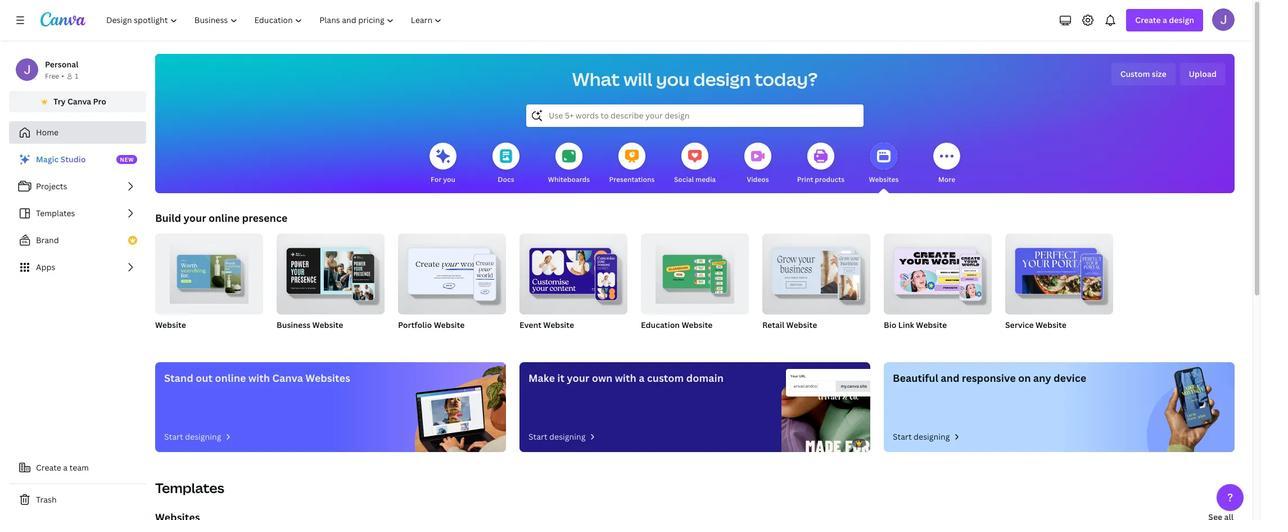Task type: describe. For each thing, give the bounding box(es) containing it.
apps
[[36, 262, 55, 273]]

presence
[[242, 211, 288, 225]]

retail
[[762, 320, 784, 331]]

a for design
[[1163, 15, 1167, 25]]

website for event website
[[543, 320, 574, 331]]

templates link
[[9, 202, 146, 225]]

it
[[557, 372, 564, 385]]

business
[[277, 320, 310, 331]]

print products
[[797, 175, 845, 184]]

bio
[[884, 320, 896, 331]]

event
[[520, 320, 541, 331]]

website 1366 × 768 px
[[155, 320, 199, 344]]

custom size button
[[1111, 63, 1175, 85]]

print products button
[[797, 135, 845, 193]]

apps link
[[9, 256, 146, 279]]

new
[[120, 156, 134, 164]]

videos
[[747, 175, 769, 184]]

try canva pro button
[[9, 91, 146, 112]]

presentations button
[[609, 135, 655, 193]]

more button
[[933, 135, 960, 193]]

create a design button
[[1126, 9, 1203, 31]]

custom size
[[1120, 69, 1166, 79]]

create a team button
[[9, 457, 146, 480]]

upload button
[[1180, 63, 1226, 85]]

768 for education website
[[664, 335, 675, 344]]

brand
[[36, 235, 59, 246]]

1 horizontal spatial your
[[567, 372, 589, 385]]

media
[[696, 175, 716, 184]]

retail website 1366 × 768 px
[[762, 320, 817, 344]]

whiteboards button
[[548, 135, 590, 193]]

magic
[[36, 154, 59, 165]]

768 for retail website
[[785, 335, 797, 344]]

studio
[[61, 154, 86, 165]]

portfolio
[[398, 320, 432, 331]]

link
[[898, 320, 914, 331]]

try
[[53, 96, 66, 107]]

group for education website group
[[641, 229, 749, 315]]

device
[[1054, 372, 1086, 385]]

own
[[592, 372, 613, 385]]

products
[[815, 175, 845, 184]]

•
[[61, 71, 64, 81]]

for you
[[431, 175, 455, 184]]

event website group
[[520, 229, 627, 345]]

portfolio website group
[[398, 229, 506, 345]]

today?
[[754, 67, 818, 91]]

brand link
[[9, 229, 146, 252]]

home link
[[9, 121, 146, 144]]

domain
[[686, 372, 724, 385]]

business website group
[[277, 229, 385, 345]]

what
[[572, 67, 620, 91]]

stand
[[164, 372, 193, 385]]

1
[[75, 71, 78, 81]]

social
[[674, 175, 694, 184]]

whiteboards
[[548, 175, 590, 184]]

home
[[36, 127, 59, 138]]

px for retail
[[798, 335, 806, 344]]

make
[[528, 372, 555, 385]]

for
[[431, 175, 442, 184]]

website group
[[155, 229, 263, 345]]

top level navigation element
[[99, 9, 452, 31]]

education website group
[[641, 229, 749, 345]]

education
[[641, 320, 680, 331]]

business website
[[277, 320, 343, 331]]

group for 'website' group at the left of the page
[[155, 229, 263, 315]]

create a design
[[1135, 15, 1194, 25]]

service
[[1005, 320, 1034, 331]]

team
[[69, 463, 89, 473]]

service website
[[1005, 320, 1066, 331]]

will
[[624, 67, 652, 91]]

Search search field
[[549, 105, 841, 127]]

website for education website 1366 × 768 px
[[682, 320, 713, 331]]

beautiful
[[893, 372, 938, 385]]

docs
[[498, 175, 514, 184]]

on
[[1018, 372, 1031, 385]]

website inside website 1366 × 768 px
[[155, 320, 186, 331]]

try canva pro
[[53, 96, 106, 107]]

1 vertical spatial design
[[693, 67, 751, 91]]

docs button
[[493, 135, 520, 193]]

a for team
[[63, 463, 68, 473]]

out
[[196, 372, 213, 385]]

build your online presence
[[155, 211, 288, 225]]

0 horizontal spatial websites
[[305, 372, 350, 385]]

free •
[[45, 71, 64, 81]]

custom
[[1120, 69, 1150, 79]]



Task type: locate. For each thing, give the bounding box(es) containing it.
a left team
[[63, 463, 68, 473]]

1366 for retail website
[[762, 335, 779, 344]]

canva inside button
[[67, 96, 91, 107]]

0 horizontal spatial 768
[[178, 335, 190, 344]]

start designing
[[164, 432, 221, 442], [528, 432, 586, 442], [893, 432, 950, 442]]

× inside retail website 1366 × 768 px
[[780, 335, 783, 344]]

2 horizontal spatial 768
[[785, 335, 797, 344]]

1 vertical spatial you
[[443, 175, 455, 184]]

1 vertical spatial create
[[36, 463, 61, 473]]

presentations
[[609, 175, 655, 184]]

group for service website group in the right of the page
[[1005, 229, 1113, 315]]

0 horizontal spatial 1366
[[155, 335, 171, 344]]

0 horizontal spatial start designing
[[164, 432, 221, 442]]

website for service website
[[1036, 320, 1066, 331]]

website right "business"
[[312, 320, 343, 331]]

8 group from the left
[[1005, 229, 1113, 315]]

with
[[248, 372, 270, 385], [615, 372, 636, 385]]

0 horizontal spatial you
[[443, 175, 455, 184]]

3 768 from the left
[[785, 335, 797, 344]]

px inside education website 1366 × 768 px
[[677, 335, 685, 344]]

1 horizontal spatial canva
[[272, 372, 303, 385]]

1366 up stand
[[155, 335, 171, 344]]

2 horizontal spatial 1366
[[762, 335, 779, 344]]

1 horizontal spatial start
[[528, 432, 547, 442]]

website for business website
[[312, 320, 343, 331]]

1366 for education website
[[641, 335, 657, 344]]

1 horizontal spatial px
[[677, 335, 685, 344]]

with right 'out'
[[248, 372, 270, 385]]

1 vertical spatial online
[[215, 372, 246, 385]]

1 horizontal spatial ×
[[659, 335, 662, 344]]

trash
[[36, 495, 57, 505]]

jacob simon image
[[1212, 8, 1235, 31]]

3 website from the left
[[434, 320, 465, 331]]

3 group from the left
[[398, 229, 506, 315]]

8 website from the left
[[1036, 320, 1066, 331]]

group for business website group
[[277, 229, 385, 315]]

trash link
[[9, 489, 146, 512]]

any
[[1033, 372, 1051, 385]]

2 horizontal spatial a
[[1163, 15, 1167, 25]]

1366 inside education website 1366 × 768 px
[[641, 335, 657, 344]]

0 vertical spatial your
[[184, 211, 206, 225]]

× inside education website 1366 × 768 px
[[659, 335, 662, 344]]

upload
[[1189, 69, 1217, 79]]

1 horizontal spatial websites
[[869, 175, 899, 184]]

templates
[[36, 208, 75, 219], [155, 479, 224, 498]]

projects link
[[9, 175, 146, 198]]

0 horizontal spatial canva
[[67, 96, 91, 107]]

print
[[797, 175, 813, 184]]

beautiful and responsive on any device
[[893, 372, 1086, 385]]

0 vertical spatial you
[[656, 67, 690, 91]]

3 1366 from the left
[[762, 335, 779, 344]]

0 horizontal spatial create
[[36, 463, 61, 473]]

custom
[[647, 372, 684, 385]]

canva down "business"
[[272, 372, 303, 385]]

design left jacob simon icon
[[1169, 15, 1194, 25]]

with right the own
[[615, 372, 636, 385]]

×
[[173, 335, 176, 344], [659, 335, 662, 344], [780, 335, 783, 344]]

2 vertical spatial a
[[63, 463, 68, 473]]

projects
[[36, 181, 67, 192]]

0 horizontal spatial design
[[693, 67, 751, 91]]

website right portfolio
[[434, 320, 465, 331]]

group for portfolio website group
[[398, 229, 506, 315]]

pro
[[93, 96, 106, 107]]

design up search search box
[[693, 67, 751, 91]]

more
[[938, 175, 955, 184]]

start
[[164, 432, 183, 442], [528, 432, 547, 442], [893, 432, 912, 442]]

2 group from the left
[[277, 229, 385, 315]]

1 horizontal spatial start designing
[[528, 432, 586, 442]]

a
[[1163, 15, 1167, 25], [639, 372, 645, 385], [63, 463, 68, 473]]

1 px from the left
[[191, 335, 199, 344]]

designing for it
[[549, 432, 586, 442]]

× down retail
[[780, 335, 783, 344]]

2 start designing from the left
[[528, 432, 586, 442]]

7 website from the left
[[916, 320, 947, 331]]

2 1366 from the left
[[641, 335, 657, 344]]

1 start designing from the left
[[164, 432, 221, 442]]

you right for
[[443, 175, 455, 184]]

1 vertical spatial a
[[639, 372, 645, 385]]

what will you design today?
[[572, 67, 818, 91]]

1 horizontal spatial templates
[[155, 479, 224, 498]]

you
[[656, 67, 690, 91], [443, 175, 455, 184]]

5 website from the left
[[682, 320, 713, 331]]

0 horizontal spatial with
[[248, 372, 270, 385]]

website right service
[[1036, 320, 1066, 331]]

768 inside retail website 1366 × 768 px
[[785, 335, 797, 344]]

5 group from the left
[[641, 229, 749, 315]]

3 start designing from the left
[[893, 432, 950, 442]]

1 × from the left
[[173, 335, 176, 344]]

1 horizontal spatial with
[[615, 372, 636, 385]]

1 start from the left
[[164, 432, 183, 442]]

designing for and
[[914, 432, 950, 442]]

1 horizontal spatial a
[[639, 372, 645, 385]]

1366
[[155, 335, 171, 344], [641, 335, 657, 344], [762, 335, 779, 344]]

1366 down education
[[641, 335, 657, 344]]

websites button
[[869, 135, 899, 193]]

start designing for stand
[[164, 432, 221, 442]]

website right event
[[543, 320, 574, 331]]

online
[[209, 211, 240, 225], [215, 372, 246, 385]]

0 horizontal spatial px
[[191, 335, 199, 344]]

2 px from the left
[[677, 335, 685, 344]]

create inside dropdown button
[[1135, 15, 1161, 25]]

videos button
[[744, 135, 771, 193]]

website
[[155, 320, 186, 331], [312, 320, 343, 331], [434, 320, 465, 331], [543, 320, 574, 331], [682, 320, 713, 331], [786, 320, 817, 331], [916, 320, 947, 331], [1036, 320, 1066, 331]]

designing for out
[[185, 432, 221, 442]]

2 horizontal spatial start designing
[[893, 432, 950, 442]]

website up stand
[[155, 320, 186, 331]]

website right retail
[[786, 320, 817, 331]]

1 group from the left
[[155, 229, 263, 315]]

6 group from the left
[[762, 229, 870, 315]]

create up custom size
[[1135, 15, 1161, 25]]

1 horizontal spatial 1366
[[641, 335, 657, 344]]

social media
[[674, 175, 716, 184]]

1 horizontal spatial designing
[[549, 432, 586, 442]]

you inside button
[[443, 175, 455, 184]]

canva
[[67, 96, 91, 107], [272, 372, 303, 385]]

1 vertical spatial templates
[[155, 479, 224, 498]]

1366 inside website 1366 × 768 px
[[155, 335, 171, 344]]

2 horizontal spatial ×
[[780, 335, 783, 344]]

website for retail website 1366 × 768 px
[[786, 320, 817, 331]]

websites down business website
[[305, 372, 350, 385]]

1 horizontal spatial create
[[1135, 15, 1161, 25]]

px
[[191, 335, 199, 344], [677, 335, 685, 344], [798, 335, 806, 344]]

3 start from the left
[[893, 432, 912, 442]]

a up size
[[1163, 15, 1167, 25]]

designing
[[185, 432, 221, 442], [549, 432, 586, 442], [914, 432, 950, 442]]

2 horizontal spatial start
[[893, 432, 912, 442]]

0 vertical spatial design
[[1169, 15, 1194, 25]]

online for presence
[[209, 211, 240, 225]]

social media button
[[674, 135, 716, 193]]

canva right the try
[[67, 96, 91, 107]]

4 website from the left
[[543, 320, 574, 331]]

768 inside education website 1366 × 768 px
[[664, 335, 675, 344]]

1 vertical spatial canva
[[272, 372, 303, 385]]

website right link
[[916, 320, 947, 331]]

group for retail website "group"
[[762, 229, 870, 315]]

1 with from the left
[[248, 372, 270, 385]]

website inside education website 1366 × 768 px
[[682, 320, 713, 331]]

0 horizontal spatial a
[[63, 463, 68, 473]]

websites right products
[[869, 175, 899, 184]]

1 1366 from the left
[[155, 335, 171, 344]]

group for the event website group
[[520, 229, 627, 315]]

0 vertical spatial online
[[209, 211, 240, 225]]

1 vertical spatial your
[[567, 372, 589, 385]]

3 px from the left
[[798, 335, 806, 344]]

2 horizontal spatial px
[[798, 335, 806, 344]]

0 horizontal spatial your
[[184, 211, 206, 225]]

7 group from the left
[[884, 229, 992, 315]]

px inside retail website 1366 × 768 px
[[798, 335, 806, 344]]

start designing for make
[[528, 432, 586, 442]]

make it your own with a custom domain
[[528, 372, 724, 385]]

create for create a team
[[36, 463, 61, 473]]

list containing magic studio
[[9, 148, 146, 279]]

1 horizontal spatial 768
[[664, 335, 675, 344]]

online left presence at the top of page
[[209, 211, 240, 225]]

× for retail website
[[780, 335, 783, 344]]

website right education
[[682, 320, 713, 331]]

0 vertical spatial canva
[[67, 96, 91, 107]]

0 horizontal spatial templates
[[36, 208, 75, 219]]

stand out online with canva websites
[[164, 372, 350, 385]]

create
[[1135, 15, 1161, 25], [36, 463, 61, 473]]

create left team
[[36, 463, 61, 473]]

website for portfolio website
[[434, 320, 465, 331]]

create for create a design
[[1135, 15, 1161, 25]]

768 inside website 1366 × 768 px
[[178, 335, 190, 344]]

1 vertical spatial websites
[[305, 372, 350, 385]]

create a team
[[36, 463, 89, 473]]

a inside dropdown button
[[1163, 15, 1167, 25]]

group for bio link website group
[[884, 229, 992, 315]]

websites
[[869, 175, 899, 184], [305, 372, 350, 385]]

online right 'out'
[[215, 372, 246, 385]]

portfolio website
[[398, 320, 465, 331]]

retail website group
[[762, 229, 870, 345]]

service website group
[[1005, 229, 1113, 345]]

website inside retail website 1366 × 768 px
[[786, 320, 817, 331]]

design
[[1169, 15, 1194, 25], [693, 67, 751, 91]]

personal
[[45, 59, 78, 70]]

bio link website group
[[884, 229, 992, 345]]

start for beautiful
[[893, 432, 912, 442]]

for you button
[[430, 135, 457, 193]]

px for education
[[677, 335, 685, 344]]

0 vertical spatial a
[[1163, 15, 1167, 25]]

1 designing from the left
[[185, 432, 221, 442]]

1 768 from the left
[[178, 335, 190, 344]]

2 horizontal spatial designing
[[914, 432, 950, 442]]

3 designing from the left
[[914, 432, 950, 442]]

0 vertical spatial create
[[1135, 15, 1161, 25]]

1 website from the left
[[155, 320, 186, 331]]

None search field
[[526, 105, 864, 127]]

1366 down retail
[[762, 335, 779, 344]]

1366 inside retail website 1366 × 768 px
[[762, 335, 779, 344]]

bio link website
[[884, 320, 947, 331]]

free
[[45, 71, 59, 81]]

online for with
[[215, 372, 246, 385]]

event website
[[520, 320, 574, 331]]

your right build
[[184, 211, 206, 225]]

3 × from the left
[[780, 335, 783, 344]]

size
[[1152, 69, 1166, 79]]

× down education
[[659, 335, 662, 344]]

create inside button
[[36, 463, 61, 473]]

2 768 from the left
[[664, 335, 675, 344]]

px inside website 1366 × 768 px
[[191, 335, 199, 344]]

and
[[941, 372, 959, 385]]

× inside website 1366 × 768 px
[[173, 335, 176, 344]]

2 website from the left
[[312, 320, 343, 331]]

6 website from the left
[[786, 320, 817, 331]]

education website 1366 × 768 px
[[641, 320, 713, 344]]

2 with from the left
[[615, 372, 636, 385]]

your
[[184, 211, 206, 225], [567, 372, 589, 385]]

design inside dropdown button
[[1169, 15, 1194, 25]]

4 group from the left
[[520, 229, 627, 315]]

1 horizontal spatial you
[[656, 67, 690, 91]]

your right it
[[567, 372, 589, 385]]

× up stand
[[173, 335, 176, 344]]

a left custom
[[639, 372, 645, 385]]

responsive
[[962, 372, 1016, 385]]

0 horizontal spatial start
[[164, 432, 183, 442]]

start designing for beautiful
[[893, 432, 950, 442]]

build
[[155, 211, 181, 225]]

× for education website
[[659, 335, 662, 344]]

2 start from the left
[[528, 432, 547, 442]]

start for stand
[[164, 432, 183, 442]]

a inside button
[[63, 463, 68, 473]]

0 vertical spatial templates
[[36, 208, 75, 219]]

you right will
[[656, 67, 690, 91]]

2 designing from the left
[[549, 432, 586, 442]]

list
[[9, 148, 146, 279]]

1 horizontal spatial design
[[1169, 15, 1194, 25]]

0 horizontal spatial ×
[[173, 335, 176, 344]]

2 × from the left
[[659, 335, 662, 344]]

group
[[155, 229, 263, 315], [277, 229, 385, 315], [398, 229, 506, 315], [520, 229, 627, 315], [641, 229, 749, 315], [762, 229, 870, 315], [884, 229, 992, 315], [1005, 229, 1113, 315]]

magic studio
[[36, 154, 86, 165]]

start for make
[[528, 432, 547, 442]]

0 horizontal spatial designing
[[185, 432, 221, 442]]

0 vertical spatial websites
[[869, 175, 899, 184]]



Task type: vqa. For each thing, say whether or not it's contained in the screenshot.
Make's Start designing
yes



